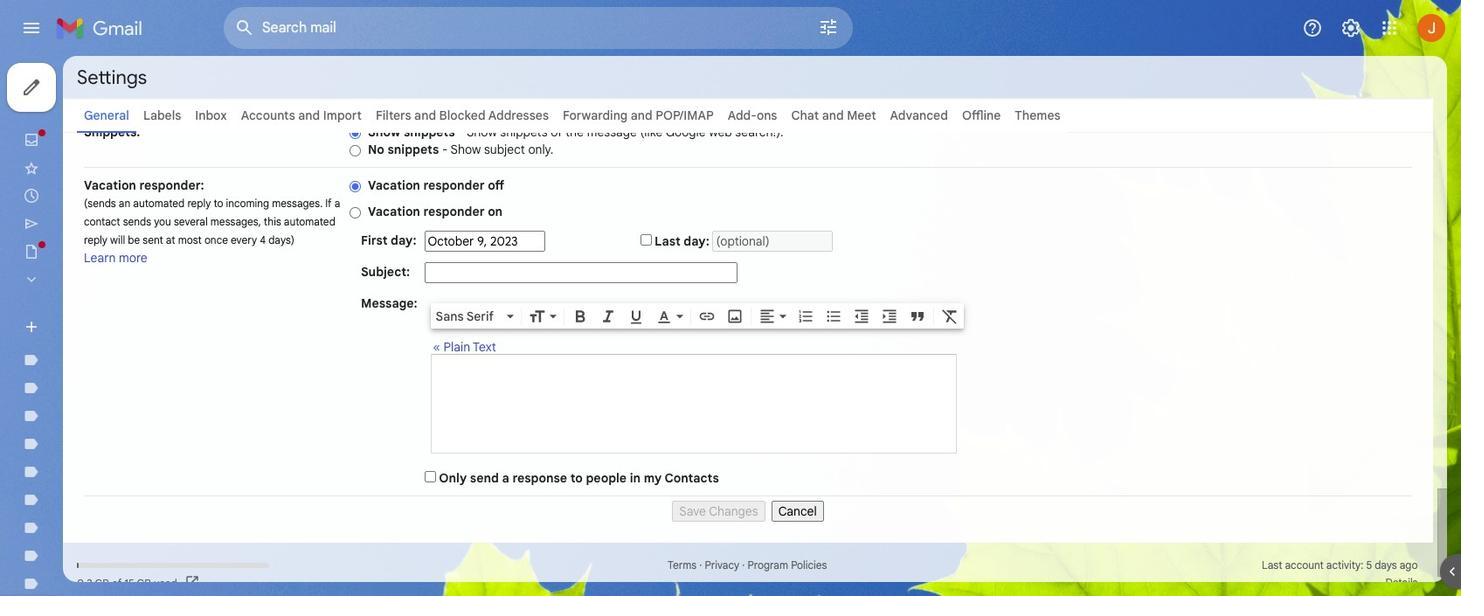 Task type: describe. For each thing, give the bounding box(es) containing it.
accounts and import link
[[241, 108, 362, 123]]

details
[[1386, 576, 1418, 589]]

labels
[[143, 108, 181, 123]]

days
[[1375, 559, 1398, 572]]

search!).
[[736, 124, 784, 140]]

program policies link
[[748, 559, 827, 572]]

response
[[513, 470, 568, 486]]

sans
[[436, 308, 464, 324]]

1 vertical spatial automated
[[284, 215, 336, 228]]

an
[[119, 197, 130, 210]]

show for show snippets
[[467, 124, 497, 140]]

Last day: text field
[[713, 231, 834, 252]]

snippets:
[[84, 124, 140, 140]]

Search mail text field
[[262, 19, 769, 37]]

5
[[1367, 559, 1373, 572]]

subject:
[[361, 264, 410, 280]]

first
[[361, 233, 388, 248]]

inbox link
[[195, 108, 227, 123]]

no
[[368, 142, 385, 157]]

chat
[[792, 108, 819, 123]]

(sends
[[84, 197, 116, 210]]

italic ‪(⌘i)‬ image
[[599, 308, 617, 325]]

a inside vacation responder: (sends an automated reply to incoming messages. if a contact sends you several messages, this automated reply will be sent at most once every 4 days) learn more
[[335, 197, 340, 210]]

pop/imap
[[656, 108, 714, 123]]

1 gb from the left
[[95, 577, 109, 590]]

terms · privacy · program policies
[[668, 559, 827, 572]]

snippets down addresses
[[500, 124, 548, 140]]

general
[[84, 108, 129, 123]]

underline ‪(⌘u)‬ image
[[627, 308, 645, 326]]

vacation responder off
[[368, 177, 505, 193]]

main menu image
[[21, 17, 42, 38]]

learn
[[84, 250, 116, 266]]

filters
[[376, 108, 411, 123]]

offline
[[963, 108, 1001, 123]]

add-ons
[[728, 108, 778, 123]]

15
[[124, 577, 134, 590]]

days)
[[269, 233, 295, 247]]

advanced
[[891, 108, 949, 123]]

1 horizontal spatial of
[[551, 124, 563, 140]]

messages.
[[272, 197, 323, 210]]

terms link
[[668, 559, 697, 572]]

this
[[264, 215, 281, 228]]

labels link
[[143, 108, 181, 123]]

4
[[260, 233, 266, 247]]

most
[[178, 233, 202, 247]]

vacation for vacation responder off
[[368, 177, 420, 193]]

of inside footer
[[112, 577, 122, 590]]

cancel button
[[772, 501, 824, 522]]

Vacation responder text field
[[432, 364, 956, 444]]

gmail image
[[56, 10, 151, 45]]

themes link
[[1015, 108, 1061, 123]]

will
[[110, 233, 125, 247]]

the
[[566, 124, 584, 140]]

advanced link
[[891, 108, 949, 123]]

indent more ‪(⌘])‬ image
[[881, 308, 898, 325]]

save
[[680, 504, 706, 519]]

to inside vacation responder: (sends an automated reply to incoming messages. if a contact sends you several messages, this automated reply will be sent at most once every 4 days) learn more
[[214, 197, 223, 210]]

0 vertical spatial automated
[[133, 197, 185, 210]]

numbered list ‪(⌘⇧7)‬ image
[[797, 308, 814, 325]]

my
[[644, 470, 662, 486]]

show for no snippets
[[451, 142, 481, 157]]

add-ons link
[[728, 108, 778, 123]]

be
[[128, 233, 140, 247]]

details link
[[1386, 576, 1418, 589]]

last for last day:
[[655, 233, 681, 249]]

only
[[439, 470, 467, 486]]

at
[[166, 233, 175, 247]]

0.3 gb of 15 gb used
[[77, 577, 177, 590]]

send
[[470, 470, 499, 486]]

vacation for vacation responder on
[[368, 204, 420, 219]]

formatting options toolbar
[[431, 303, 964, 329]]

settings image
[[1341, 17, 1362, 38]]

follow link to manage storage image
[[184, 574, 202, 592]]

off
[[488, 177, 505, 193]]

sans serif
[[436, 308, 494, 324]]

themes
[[1015, 108, 1061, 123]]

Subject text field
[[425, 262, 738, 283]]

Only send a response to people in my Contacts checkbox
[[425, 471, 436, 483]]

2 · from the left
[[742, 559, 745, 572]]

more
[[119, 250, 147, 266]]

sent
[[143, 233, 163, 247]]

forwarding and pop/imap link
[[563, 108, 714, 123]]

day: for first day:
[[391, 233, 417, 248]]

vacation responder: (sends an automated reply to incoming messages. if a contact sends you several messages, this automated reply will be sent at most once every 4 days) learn more
[[84, 177, 340, 266]]

contact
[[84, 215, 120, 228]]

privacy link
[[705, 559, 740, 572]]

last for last account activity: 5 days ago details
[[1263, 559, 1283, 572]]

if
[[325, 197, 332, 210]]

responder for on
[[424, 204, 485, 219]]

program
[[748, 559, 789, 572]]

and for accounts
[[298, 108, 320, 123]]

search mail image
[[229, 12, 261, 44]]

offline link
[[963, 108, 1001, 123]]

general link
[[84, 108, 129, 123]]

incoming
[[226, 197, 269, 210]]

support image
[[1303, 17, 1324, 38]]

chat and meet link
[[792, 108, 877, 123]]

responder:
[[139, 177, 204, 193]]

and for forwarding
[[631, 108, 653, 123]]

changes
[[709, 504, 758, 519]]

filters and blocked addresses link
[[376, 108, 549, 123]]

ons
[[757, 108, 778, 123]]



Task type: vqa. For each thing, say whether or not it's contained in the screenshot.
MORE EMAIL OPTIONS icon
no



Task type: locate. For each thing, give the bounding box(es) containing it.
None search field
[[224, 7, 853, 49]]

gb right "15"
[[137, 577, 151, 590]]

ago
[[1400, 559, 1418, 572]]

0 vertical spatial a
[[335, 197, 340, 210]]

responder up vacation responder on
[[424, 177, 485, 193]]

0 vertical spatial of
[[551, 124, 563, 140]]

message
[[587, 124, 637, 140]]

Vacation responder off radio
[[350, 180, 361, 193]]

and right chat
[[822, 108, 844, 123]]

- for show subject only.
[[442, 142, 448, 157]]

link ‪(⌘k)‬ image
[[698, 308, 716, 325]]

0 horizontal spatial -
[[442, 142, 448, 157]]

chat and meet
[[792, 108, 877, 123]]

1 horizontal spatial a
[[502, 470, 510, 486]]

show snippets - show snippets of the message (like google web search!).
[[368, 124, 784, 140]]

1 horizontal spatial day:
[[684, 233, 710, 249]]

snippets up no snippets - show subject only.
[[404, 124, 455, 140]]

No snippets radio
[[350, 144, 361, 157]]

only send a response to people in my contacts
[[439, 470, 719, 486]]

- for show snippets of the message (like google web search!).
[[458, 124, 464, 140]]

reply up several at top
[[187, 197, 211, 210]]

0 vertical spatial last
[[655, 233, 681, 249]]

automated down messages.
[[284, 215, 336, 228]]

used
[[154, 577, 177, 590]]

no snippets - show subject only.
[[368, 142, 554, 157]]

once
[[205, 233, 228, 247]]

a right if
[[335, 197, 340, 210]]

on
[[488, 204, 503, 219]]

1 vertical spatial to
[[571, 470, 583, 486]]

sends
[[123, 215, 151, 228]]

1 and from the left
[[298, 108, 320, 123]]

navigation
[[0, 56, 210, 596], [84, 497, 1413, 522]]

account
[[1286, 559, 1324, 572]]

message:
[[361, 296, 418, 311]]

bulleted list ‪(⌘⇧8)‬ image
[[825, 308, 842, 325]]

and for filters
[[414, 108, 436, 123]]

of left "15"
[[112, 577, 122, 590]]

vacation up first day:
[[368, 204, 420, 219]]

1 vertical spatial last
[[1263, 559, 1283, 572]]

3 and from the left
[[631, 108, 653, 123]]

serif
[[467, 308, 494, 324]]

vacation right the vacation responder off radio at the top
[[368, 177, 420, 193]]

people
[[586, 470, 627, 486]]

gb right 0.3
[[95, 577, 109, 590]]

2 and from the left
[[414, 108, 436, 123]]

vacation up (sends
[[84, 177, 136, 193]]

and right filters
[[414, 108, 436, 123]]

remove formatting ‪(⌘\)‬ image
[[941, 308, 959, 325]]

(like
[[640, 124, 663, 140]]

snippets right no
[[388, 142, 439, 157]]

0 horizontal spatial reply
[[84, 233, 107, 247]]

insert image image
[[726, 308, 744, 325]]

subject
[[484, 142, 525, 157]]

vacation
[[84, 177, 136, 193], [368, 177, 420, 193], [368, 204, 420, 219]]

0 horizontal spatial gb
[[95, 577, 109, 590]]

snippets for show subject only.
[[388, 142, 439, 157]]

every
[[231, 233, 257, 247]]

last left account
[[1263, 559, 1283, 572]]

2 responder from the top
[[424, 204, 485, 219]]

footer
[[63, 557, 1434, 592]]

vacation responder on
[[368, 204, 503, 219]]

quote ‪(⌘⇧9)‬ image
[[909, 308, 926, 325]]

1 · from the left
[[700, 559, 702, 572]]

messages,
[[210, 215, 261, 228]]

show
[[368, 124, 401, 140], [467, 124, 497, 140], [451, 142, 481, 157]]

inbox
[[195, 108, 227, 123]]

meet
[[847, 108, 877, 123]]

accounts and import
[[241, 108, 362, 123]]

-
[[458, 124, 464, 140], [442, 142, 448, 157]]

last right fixed end date 'option'
[[655, 233, 681, 249]]

import
[[323, 108, 362, 123]]

Show snippets radio
[[350, 127, 361, 140]]

forwarding and pop/imap
[[563, 108, 714, 123]]

save changes
[[680, 504, 758, 519]]

filters and blocked addresses
[[376, 108, 549, 123]]

· right terms
[[700, 559, 702, 572]]

2 gb from the left
[[137, 577, 151, 590]]

1 horizontal spatial gb
[[137, 577, 151, 590]]

several
[[174, 215, 208, 228]]

0 horizontal spatial ·
[[700, 559, 702, 572]]

1 vertical spatial a
[[502, 470, 510, 486]]

of left the at the top left of the page
[[551, 124, 563, 140]]

google
[[666, 124, 706, 140]]

activity:
[[1327, 559, 1364, 572]]

sans serif option
[[432, 308, 503, 325]]

responder for off
[[424, 177, 485, 193]]

responder
[[424, 177, 485, 193], [424, 204, 485, 219]]

1 vertical spatial responder
[[424, 204, 485, 219]]

0 vertical spatial to
[[214, 197, 223, 210]]

privacy
[[705, 559, 740, 572]]

0 horizontal spatial day:
[[391, 233, 417, 248]]

vacation inside vacation responder: (sends an automated reply to incoming messages. if a contact sends you several messages, this automated reply will be sent at most once every 4 days) learn more
[[84, 177, 136, 193]]

0.3
[[77, 577, 92, 590]]

- down "filters and blocked addresses"
[[458, 124, 464, 140]]

automated
[[133, 197, 185, 210], [284, 215, 336, 228]]

footer containing terms
[[63, 557, 1434, 592]]

1 horizontal spatial last
[[1263, 559, 1283, 572]]

policies
[[791, 559, 827, 572]]

1 vertical spatial -
[[442, 142, 448, 157]]

advanced search options image
[[811, 10, 846, 45]]

0 horizontal spatial to
[[214, 197, 223, 210]]

Last day: checkbox
[[640, 234, 652, 246]]

First day: text field
[[425, 231, 545, 252]]

add-
[[728, 108, 757, 123]]

settings
[[77, 65, 147, 89]]

vacation for vacation responder: (sends an automated reply to incoming messages. if a contact sends you several messages, this automated reply will be sent at most once every 4 days) learn more
[[84, 177, 136, 193]]

0 horizontal spatial last
[[655, 233, 681, 249]]

you
[[154, 215, 171, 228]]

0 vertical spatial responder
[[424, 177, 485, 193]]

reply up learn
[[84, 233, 107, 247]]

responder down vacation responder off
[[424, 204, 485, 219]]

contacts
[[665, 470, 719, 486]]

web
[[709, 124, 732, 140]]

1 vertical spatial of
[[112, 577, 122, 590]]

cancel
[[779, 504, 817, 519]]

and left import
[[298, 108, 320, 123]]

reply
[[187, 197, 211, 210], [84, 233, 107, 247]]

day: right the first
[[391, 233, 417, 248]]

- up vacation responder off
[[442, 142, 448, 157]]

terms
[[668, 559, 697, 572]]

blocked
[[439, 108, 486, 123]]

learn more link
[[84, 250, 147, 266]]

0 horizontal spatial of
[[112, 577, 122, 590]]

4 and from the left
[[822, 108, 844, 123]]

first day:
[[361, 233, 417, 248]]

0 horizontal spatial a
[[335, 197, 340, 210]]

bold ‪(⌘b)‬ image
[[571, 308, 589, 325]]

accounts
[[241, 108, 295, 123]]

navigation containing save changes
[[84, 497, 1413, 522]]

0 horizontal spatial automated
[[133, 197, 185, 210]]

0 vertical spatial -
[[458, 124, 464, 140]]

forwarding
[[563, 108, 628, 123]]

in
[[630, 470, 641, 486]]

·
[[700, 559, 702, 572], [742, 559, 745, 572]]

1 horizontal spatial ·
[[742, 559, 745, 572]]

1 horizontal spatial automated
[[284, 215, 336, 228]]

and up (like
[[631, 108, 653, 123]]

automated up you
[[133, 197, 185, 210]]

day: for last day:
[[684, 233, 710, 249]]

Vacation responder on radio
[[350, 206, 361, 219]]

last inside the 'last account activity: 5 days ago details'
[[1263, 559, 1283, 572]]

day: right fixed end date 'option'
[[684, 233, 710, 249]]

a right send
[[502, 470, 510, 486]]

save changes button
[[673, 501, 765, 522]]

0 vertical spatial reply
[[187, 197, 211, 210]]

and for chat
[[822, 108, 844, 123]]

1 horizontal spatial to
[[571, 470, 583, 486]]

to up messages,
[[214, 197, 223, 210]]

snippets for show snippets of the message (like google web search!).
[[404, 124, 455, 140]]

indent less ‪(⌘[)‬ image
[[853, 308, 870, 325]]

1 horizontal spatial -
[[458, 124, 464, 140]]

1 horizontal spatial reply
[[187, 197, 211, 210]]

· right privacy link
[[742, 559, 745, 572]]

to left people
[[571, 470, 583, 486]]

1 responder from the top
[[424, 177, 485, 193]]

« plain text
[[433, 339, 496, 355]]

and
[[298, 108, 320, 123], [414, 108, 436, 123], [631, 108, 653, 123], [822, 108, 844, 123]]

day:
[[391, 233, 417, 248], [684, 233, 710, 249]]

1 vertical spatial reply
[[84, 233, 107, 247]]

snippets
[[404, 124, 455, 140], [500, 124, 548, 140], [388, 142, 439, 157]]



